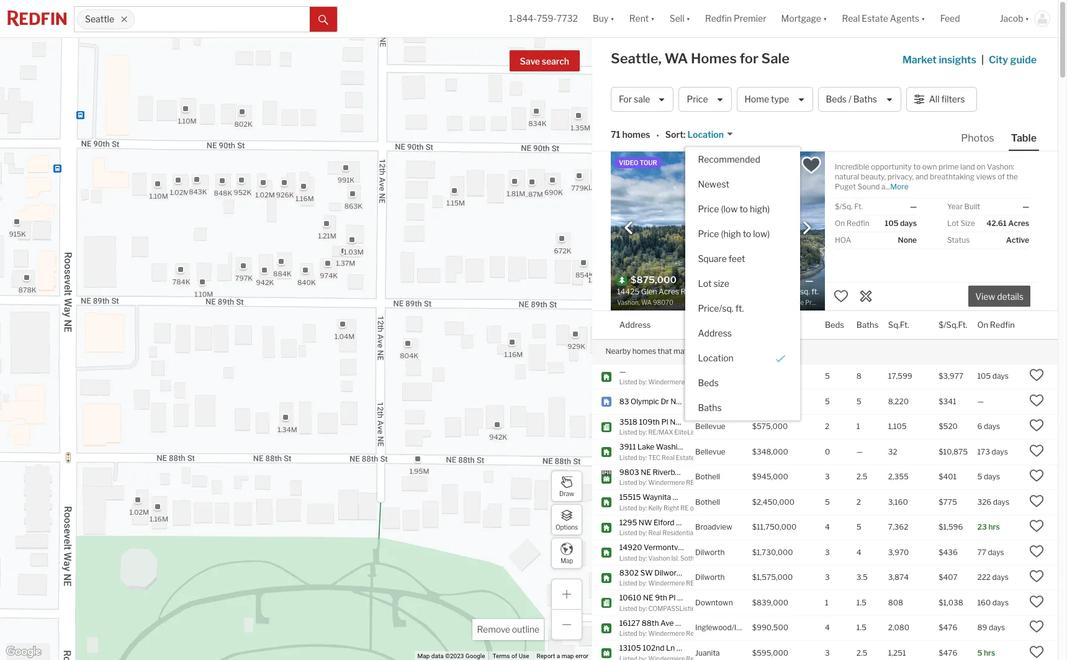 Task type: describe. For each thing, give the bounding box(es) containing it.
greenwood
[[696, 479, 730, 486]]

sw inside 14920 vermontville rd sw listed by: vashon isl. sotheby's int'l re
[[701, 543, 714, 552]]

windermere inside — listed by: windermere real estate/east
[[649, 378, 685, 386]]

834k
[[529, 119, 547, 128]]

10610 ne 9th pl #1608 listed by: compass listing agent: mary pong
[[620, 593, 752, 612]]

price (high to low) button
[[686, 221, 801, 246]]

type
[[771, 94, 790, 105]]

by: inside 3518 109th pl ne #331 listed by: re/max elite listing agent: jesse maddox
[[639, 428, 647, 436]]

1 vertical spatial 1.21m
[[588, 276, 606, 284]]

sell
[[670, 13, 685, 24]]

5 hrs
[[978, 648, 996, 658]]

ne for ave
[[676, 618, 686, 628]]

17,599
[[889, 372, 913, 381]]

1 horizontal spatial ft.
[[855, 202, 863, 211]]

0 vertical spatial 2
[[825, 422, 830, 431]]

$70,000,000
[[752, 372, 801, 381]]

re/max
[[649, 428, 673, 436]]

222
[[978, 573, 991, 582]]

0 horizontal spatial 1.02m
[[130, 508, 149, 517]]

windermere inside 8302 sw dilworth rd listed by: windermere re vashon-maury isl
[[649, 579, 685, 587]]

2 vertical spatial 1.10m
[[194, 290, 213, 299]]

1 horizontal spatial 1.02m
[[170, 188, 190, 197]]

map for map data ©2023 google
[[418, 653, 430, 660]]

view details
[[976, 291, 1024, 302]]

1295 nw elford dr link
[[620, 518, 685, 528]]

newest
[[698, 179, 730, 189]]

feed
[[941, 13, 960, 24]]

for
[[619, 94, 632, 105]]

on inside button
[[978, 320, 989, 329]]

privacy,
[[888, 172, 914, 181]]

1 vertical spatial location button
[[696, 311, 737, 339]]

5 down 89
[[978, 648, 983, 658]]

favorite this home image for 23 hrs
[[1030, 519, 1045, 534]]

vashon-
[[696, 579, 720, 587]]

160 days
[[978, 598, 1009, 607]]

agent: inside 10610 ne 9th pl #1608 listed by: compass listing agent: mary pong
[[701, 605, 720, 612]]

days for $775
[[994, 497, 1010, 507]]

google image
[[3, 644, 44, 660]]

insights
[[939, 54, 977, 66]]

unit
[[700, 467, 714, 477]]

agents
[[890, 13, 920, 24]]

779k
[[571, 184, 589, 193]]

dr for riverbend
[[690, 467, 698, 477]]

recommended
[[698, 154, 761, 164]]

listed inside 16127 88th ave ne listed by: windermere real estate js
[[620, 630, 638, 637]]

0 horizontal spatial baths button
[[686, 395, 801, 420]]

sort :
[[666, 129, 686, 140]]

16127 88th ave ne link
[[620, 618, 686, 628]]

$348,000
[[752, 447, 789, 456]]

1 vertical spatial 1.16m
[[504, 350, 523, 359]]

1.03m
[[344, 248, 364, 257]]

— inside — listed by: windermere real estate/east
[[620, 367, 626, 376]]

maddox
[[747, 428, 770, 436]]

own
[[923, 162, 937, 171]]

ne inside 9803 ne riverbend dr unit a-104 listed by: windermere re greenwood
[[641, 467, 651, 477]]

0 horizontal spatial redfin
[[705, 13, 732, 24]]

x-out this home image
[[859, 289, 874, 304]]

view
[[976, 291, 996, 302]]

price (high to low)
[[698, 228, 770, 239]]

2 vertical spatial beds
[[698, 377, 719, 388]]

— inside — sq. ft.
[[806, 275, 814, 286]]

5 down 0
[[825, 497, 830, 507]]

of inside incredible opportunity to own prime land on vashon: natural beauty, privacy, and breathtaking views of the puget sound a...
[[998, 172, 1005, 181]]

days for $10,875
[[992, 447, 1008, 456]]

dilworth for sw
[[696, 548, 725, 557]]

listed inside 10610 ne 9th pl #1608 listed by: compass listing agent: mary pong
[[620, 605, 638, 612]]

sound
[[858, 182, 880, 191]]

none
[[898, 235, 917, 245]]

— up '6'
[[978, 397, 984, 406]]

lot for lot size
[[698, 278, 712, 289]]

ne inside 10610 ne 9th pl #1608 listed by: compass listing agent: mary pong
[[643, 593, 654, 602]]

seattle,
[[611, 50, 662, 66]]

0 horizontal spatial on redfin
[[835, 219, 870, 228]]

3,970
[[889, 548, 909, 557]]

natural
[[835, 172, 860, 181]]

1 horizontal spatial 105 days
[[978, 372, 1009, 381]]

active
[[1007, 235, 1030, 245]]

redfin premier button
[[698, 0, 774, 37]]

:
[[684, 129, 686, 140]]

5 down 8
[[857, 397, 862, 406]]

all filters
[[929, 94, 965, 105]]

next button image
[[801, 221, 814, 234]]

listed inside 3518 109th pl ne #331 listed by: re/max elite listing agent: jesse maddox
[[620, 428, 638, 436]]

2.5 for 2,355
[[857, 472, 868, 482]]

0 vertical spatial 1.21m
[[318, 231, 336, 240]]

match
[[674, 346, 696, 356]]

outline
[[512, 624, 540, 635]]

222 days
[[978, 573, 1009, 582]]

and
[[916, 172, 929, 181]]

1295 nw elford dr listed by: real residential broadview
[[620, 518, 733, 537]]

$11,750,000
[[752, 523, 797, 532]]

$401
[[939, 472, 957, 482]]

173 days
[[978, 447, 1008, 456]]

0 vertical spatial 105 days
[[885, 219, 917, 228]]

price button
[[679, 87, 732, 112]]

feet
[[729, 253, 746, 264]]

▾ for mortgage ▾
[[823, 13, 827, 24]]

favorite this home image for 105 days
[[1030, 368, 1045, 383]]

price (low to high)
[[698, 203, 770, 214]]

save search
[[520, 56, 569, 66]]

71
[[611, 129, 621, 140]]

2 vertical spatial baths
[[698, 402, 722, 413]]

5 down 173 in the right bottom of the page
[[978, 472, 983, 482]]

14920
[[620, 543, 642, 552]]

map data ©2023 google
[[418, 653, 485, 660]]

homes for nearby
[[633, 346, 656, 356]]

real right tec
[[662, 454, 675, 461]]

3 for $945,000
[[825, 472, 830, 482]]

jesse
[[729, 428, 745, 436]]

952k
[[234, 188, 252, 197]]

estate inside 16127 88th ave ne listed by: windermere real estate js
[[701, 630, 719, 637]]

elite
[[675, 428, 688, 436]]

windermere inside 16127 88th ave ne listed by: windermere real estate js
[[649, 630, 685, 637]]

3518 109th pl ne #331 link
[[620, 417, 700, 427]]

days up none
[[901, 219, 917, 228]]

0 vertical spatial beds button
[[825, 311, 845, 339]]

acres
[[1009, 219, 1030, 228]]

nw inside 83 olympic dr nw link
[[671, 397, 684, 406]]

$990,500
[[752, 623, 789, 632]]

terms
[[493, 653, 510, 660]]

2.5 for 1,251
[[857, 648, 868, 658]]

riverbend
[[653, 467, 689, 477]]

address inside button
[[698, 328, 732, 338]]

2 vertical spatial location button
[[686, 346, 801, 371]]

10610 ne 9th pl #1608 link
[[620, 593, 701, 603]]

9803 ne riverbend dr unit a-104 listed by: windermere re greenwood
[[620, 467, 738, 486]]

ne for ln
[[677, 643, 687, 653]]

$1,730,000
[[752, 548, 793, 557]]

863k
[[344, 202, 363, 210]]

previous button image
[[623, 221, 635, 234]]

bothell for dr
[[696, 472, 720, 482]]

favorite this home image for 173 days
[[1030, 443, 1045, 458]]

juanita
[[696, 648, 720, 658]]

mortgage ▾ button
[[774, 0, 835, 37]]

0 vertical spatial 1
[[857, 422, 860, 431]]

favorite this home image for 326 days
[[1030, 494, 1045, 509]]

▾ inside "link"
[[922, 13, 926, 24]]

1 horizontal spatial on redfin
[[978, 320, 1015, 329]]

1295
[[620, 518, 637, 527]]

hrs for 5 hrs
[[984, 648, 996, 658]]

0 vertical spatial 105
[[885, 219, 899, 228]]

— right 0
[[857, 447, 863, 456]]

884k
[[273, 269, 292, 278]]

recommended button
[[686, 147, 801, 172]]

1 vertical spatial 1.10m
[[149, 192, 168, 201]]

1.30m
[[588, 183, 608, 192]]

real inside 1295 nw elford dr listed by: real residential broadview
[[649, 529, 661, 537]]

0 vertical spatial baths button
[[857, 311, 879, 339]]

for sale
[[619, 94, 650, 105]]

3 for $1,730,000
[[825, 548, 830, 557]]

13105 102nd ln ne #1 link
[[620, 643, 697, 654]]

0 horizontal spatial seattle
[[85, 14, 114, 24]]

listed inside 9803 ne riverbend dr unit a-104 listed by: windermere re greenwood
[[620, 479, 638, 486]]

ne for way
[[690, 492, 700, 502]]

1 vertical spatial 2
[[857, 497, 861, 507]]

13105 102nd ln ne #1
[[620, 643, 697, 653]]

$476 for 5 hrs
[[939, 648, 958, 658]]

0 vertical spatial location button
[[686, 129, 734, 141]]

favorite this home image for 160 days
[[1030, 594, 1045, 609]]

1.5 for 808
[[857, 598, 867, 607]]

77
[[978, 548, 987, 557]]

$10,875
[[939, 447, 968, 456]]

991k
[[338, 175, 355, 184]]

nw inside 1295 nw elford dr listed by: real residential broadview
[[639, 518, 652, 527]]

filters
[[942, 94, 965, 105]]

a-
[[716, 467, 724, 477]]

— up acres
[[1023, 202, 1030, 211]]

▾ for sell ▾
[[687, 13, 691, 24]]

$/sq.ft. button
[[939, 311, 968, 339]]

pong
[[737, 605, 752, 612]]

report a map error link
[[537, 653, 589, 660]]

photo of 14425 glen acres rd sw, vashon, wa 98070 image
[[611, 152, 825, 311]]

5 up 0
[[825, 397, 830, 406]]

1 vertical spatial location
[[696, 320, 729, 329]]

1 vertical spatial beds
[[825, 320, 845, 329]]

(high
[[721, 228, 741, 239]]

premier
[[734, 13, 767, 24]]

real inside 16127 88th ave ne listed by: windermere real estate js
[[686, 630, 699, 637]]

1 vertical spatial estate
[[676, 454, 695, 461]]

dilworth inside 8302 sw dilworth rd listed by: windermere re vashon-maury isl
[[655, 568, 684, 577]]

market insights link
[[903, 40, 977, 68]]

1.5 for 2,080
[[857, 623, 867, 632]]

dilworth for rd
[[696, 573, 725, 582]]

0 horizontal spatial address button
[[620, 311, 651, 339]]

1 vertical spatial redfin
[[847, 219, 870, 228]]

view details link
[[969, 284, 1031, 307]]

to for high)
[[740, 203, 748, 214]]

map for map
[[561, 557, 573, 564]]

88th
[[642, 618, 659, 628]]

915k
[[9, 230, 26, 238]]

2 horizontal spatial redfin
[[990, 320, 1015, 329]]



Task type: vqa. For each thing, say whether or not it's contained in the screenshot.
middle 'units'
no



Task type: locate. For each thing, give the bounding box(es) containing it.
2 listed from the top
[[620, 428, 638, 436]]

agent:
[[709, 428, 728, 436], [701, 605, 720, 612]]

real estate agents ▾ button
[[835, 0, 933, 37]]

lot inside button
[[698, 278, 712, 289]]

real down 1295 nw elford dr link
[[649, 529, 661, 537]]

favorite this home image for 77 days
[[1030, 544, 1045, 559]]

rd up 'sotheby's'
[[690, 543, 699, 552]]

2 horizontal spatial dr
[[690, 467, 698, 477]]

23 hrs
[[978, 523, 1000, 532]]

0 horizontal spatial 105 days
[[885, 219, 917, 228]]

re right int'l
[[723, 554, 731, 562]]

4 ▾ from the left
[[823, 13, 827, 24]]

1 1.5 from the top
[[857, 598, 867, 607]]

2 left 3,160
[[857, 497, 861, 507]]

ln
[[666, 643, 675, 653]]

9803
[[620, 467, 639, 477]]

lot left the "size"
[[948, 219, 959, 228]]

1 horizontal spatial 1.16m
[[296, 194, 314, 203]]

on redfin down view details
[[978, 320, 1015, 329]]

windermere inside 9803 ne riverbend dr unit a-104 listed by: windermere re greenwood
[[649, 479, 685, 486]]

inglewood/inglemoor
[[696, 623, 770, 632]]

2 vertical spatial 4
[[825, 623, 830, 632]]

1 vertical spatial rd
[[686, 568, 695, 577]]

by: down 9803
[[639, 479, 647, 486]]

real up #1 on the bottom right of page
[[686, 630, 699, 637]]

real inside "link"
[[842, 13, 860, 24]]

agent: inside 3518 109th pl ne #331 listed by: re/max elite listing agent: jesse maddox
[[709, 428, 728, 436]]

lot for lot size
[[948, 219, 959, 228]]

re up #1608
[[686, 579, 695, 587]]

6 by: from the top
[[639, 529, 647, 537]]

home type
[[745, 94, 790, 105]]

$2,450,000
[[752, 497, 795, 507]]

to inside price (high to low) button
[[743, 228, 752, 239]]

1 vertical spatial listing
[[680, 605, 699, 612]]

lot left size
[[698, 278, 712, 289]]

0 vertical spatial 942k
[[256, 278, 274, 287]]

favorite this home image for 222 days
[[1030, 569, 1045, 584]]

map
[[562, 653, 574, 660]]

listed inside 15515 waynita way ne listed by: kelly right re of seattle llc
[[620, 504, 638, 511]]

1 horizontal spatial seattle
[[698, 504, 719, 511]]

2 3 from the top
[[825, 548, 830, 557]]

1 vertical spatial homes
[[633, 346, 656, 356]]

days right 222
[[993, 573, 1009, 582]]

address
[[620, 320, 651, 329], [698, 328, 732, 338]]

1 vertical spatial baths
[[857, 320, 879, 329]]

remove seattle image
[[120, 16, 128, 23]]

9 by: from the top
[[639, 605, 647, 612]]

windermere up 83 olympic dr nw
[[649, 378, 685, 386]]

—
[[911, 202, 917, 211], [1023, 202, 1030, 211], [806, 275, 814, 286], [620, 367, 626, 376], [978, 397, 984, 406], [857, 447, 863, 456]]

video
[[619, 159, 639, 166]]

1 ▾ from the left
[[611, 13, 615, 24]]

listed inside 1295 nw elford dr listed by: real residential broadview
[[620, 529, 638, 537]]

beds button
[[825, 311, 845, 339], [686, 371, 801, 395]]

1 vertical spatial 1
[[825, 598, 829, 607]]

1 vertical spatial bothell
[[696, 497, 720, 507]]

dialog containing recommended
[[686, 147, 801, 420]]

estate inside "link"
[[862, 13, 889, 24]]

of right right
[[690, 504, 696, 511]]

2 vertical spatial redfin
[[990, 320, 1015, 329]]

location right : at the top right
[[688, 129, 724, 140]]

ft.
[[736, 303, 744, 313]]

days for $520
[[984, 422, 1001, 431]]

0 horizontal spatial lot
[[698, 278, 712, 289]]

listing down #1608
[[680, 605, 699, 612]]

to inside incredible opportunity to own prime land on vashon: natural beauty, privacy, and breathtaking views of the puget sound a...
[[914, 162, 921, 171]]

search
[[542, 56, 569, 66]]

0 vertical spatial nw
[[671, 397, 684, 406]]

83
[[620, 397, 629, 406]]

nearby
[[606, 346, 631, 356]]

6 listed from the top
[[620, 529, 638, 537]]

1 listed from the top
[[620, 378, 638, 386]]

3 for $595,000
[[825, 648, 830, 658]]

1 bothell from the top
[[696, 472, 720, 482]]

15515 waynita way ne link
[[620, 492, 700, 503]]

1 vertical spatial on
[[978, 320, 989, 329]]

location inside dialog
[[698, 353, 734, 363]]

▾ for jacob ▾
[[1026, 13, 1030, 24]]

bellevue up "unit"
[[696, 447, 726, 456]]

0 vertical spatial pl
[[662, 417, 669, 426]]

$476
[[939, 623, 958, 632], [939, 648, 958, 658]]

797k
[[235, 274, 253, 283]]

1.16m
[[296, 194, 314, 203], [504, 350, 523, 359], [150, 515, 168, 524]]

1-844-759-7732 link
[[509, 13, 578, 24]]

0 horizontal spatial on
[[835, 219, 845, 228]]

1 vertical spatial 4
[[857, 548, 862, 557]]

1.5 down 3.5
[[857, 598, 867, 607]]

favorite this home image for 5 hrs
[[1030, 645, 1045, 659]]

4 for 5
[[825, 523, 830, 532]]

3
[[825, 472, 830, 482], [825, 548, 830, 557], [825, 573, 830, 582], [825, 648, 830, 658]]

0 vertical spatial price
[[687, 94, 708, 105]]

1 vertical spatial 2.5
[[857, 648, 868, 658]]

days right 160
[[993, 598, 1009, 607]]

homes left that
[[633, 346, 656, 356]]

hrs down 89 days at the bottom of the page
[[984, 648, 996, 658]]

0 horizontal spatial dr
[[661, 397, 669, 406]]

homes inside 71 homes •
[[623, 129, 650, 140]]

▾ right "agents"
[[922, 13, 926, 24]]

1 favorite this home image from the top
[[1030, 468, 1045, 483]]

redfin left premier
[[705, 13, 732, 24]]

by: down 1295 nw elford dr link
[[639, 529, 647, 537]]

criteria
[[715, 346, 739, 356]]

heading
[[617, 274, 718, 307]]

dr for elford
[[676, 518, 685, 527]]

rent
[[630, 13, 649, 24]]

re down 9803 ne riverbend dr unit a-104 link
[[686, 479, 695, 486]]

rd inside 8302 sw dilworth rd listed by: windermere re vashon-maury isl
[[686, 568, 695, 577]]

0 vertical spatial bellevue
[[696, 422, 726, 431]]

sw inside 8302 sw dilworth rd listed by: windermere re vashon-maury isl
[[641, 568, 653, 577]]

None search field
[[135, 7, 310, 32]]

2 horizontal spatial 1.02m
[[255, 190, 275, 199]]

0 vertical spatial sw
[[701, 543, 714, 552]]

location button up criteria
[[696, 311, 737, 339]]

windermere
[[649, 378, 685, 386], [649, 479, 685, 486], [649, 579, 685, 587], [649, 630, 685, 637]]

favorite this home image for 89 days
[[1030, 619, 1045, 634]]

listed down 9803
[[620, 479, 638, 486]]

terms of use link
[[493, 653, 529, 660]]

0 horizontal spatial map
[[418, 653, 430, 660]]

3 ▾ from the left
[[687, 13, 691, 24]]

2 2.5 from the top
[[857, 648, 868, 658]]

2 vertical spatial location
[[698, 353, 734, 363]]

▾ right "jacob" at top right
[[1026, 13, 1030, 24]]

0 horizontal spatial address
[[620, 320, 651, 329]]

baths button
[[857, 311, 879, 339], [686, 395, 801, 420]]

favorite this home image for 5 days
[[1030, 468, 1045, 483]]

to inside price (low to high) button
[[740, 203, 748, 214]]

real inside — listed by: windermere real estate/east
[[686, 378, 699, 386]]

lot size button
[[686, 271, 801, 296]]

10 by: from the top
[[639, 630, 647, 637]]

seattle left llc
[[698, 504, 719, 511]]

ft.
[[855, 202, 863, 211], [812, 287, 819, 296]]

▾
[[611, 13, 615, 24], [651, 13, 655, 24], [687, 13, 691, 24], [823, 13, 827, 24], [922, 13, 926, 24], [1026, 13, 1030, 24]]

1 vertical spatial bellevue
[[696, 447, 726, 456]]

by: inside 16127 88th ave ne listed by: windermere real estate js
[[639, 630, 647, 637]]

mortgage ▾
[[782, 13, 827, 24]]

6 ▾ from the left
[[1026, 13, 1030, 24]]

5 by: from the top
[[639, 504, 647, 511]]

5 ▾ from the left
[[922, 13, 926, 24]]

days for $407
[[993, 573, 1009, 582]]

beds inside button
[[826, 94, 847, 105]]

real right mortgage ▾
[[842, 13, 860, 24]]

1 vertical spatial map
[[418, 653, 430, 660]]

854k
[[576, 271, 594, 280]]

8 listed from the top
[[620, 579, 638, 587]]

105 days right $3,977
[[978, 372, 1009, 381]]

802k
[[234, 120, 253, 128]]

price down seattle, wa homes for sale
[[687, 94, 708, 105]]

2 $476 from the top
[[939, 648, 958, 658]]

1.21m
[[318, 231, 336, 240], [588, 276, 606, 284]]

2 vertical spatial estate
[[701, 630, 719, 637]]

7 listed from the top
[[620, 554, 638, 562]]

▾ for rent ▾
[[651, 13, 655, 24]]

▾ for buy ▾
[[611, 13, 615, 24]]

4
[[825, 523, 830, 532], [857, 548, 862, 557], [825, 623, 830, 632]]

42.61 acres
[[987, 219, 1030, 228]]

89
[[978, 623, 988, 632]]

$476 for 89 days
[[939, 623, 958, 632]]

listed inside — listed by: windermere real estate/east
[[620, 378, 638, 386]]

homes for 71
[[623, 129, 650, 140]]

dr inside 9803 ne riverbend dr unit a-104 listed by: windermere re greenwood
[[690, 467, 698, 477]]

location button up estate/east at the bottom of the page
[[686, 346, 801, 371]]

804k
[[400, 352, 419, 360]]

nw right 1295
[[639, 518, 652, 527]]

location down 'price/sq.'
[[696, 320, 729, 329]]

by: inside — listed by: windermere real estate/east
[[639, 378, 647, 386]]

days right '6'
[[984, 422, 1001, 431]]

10 listed from the top
[[620, 630, 638, 637]]

2 vertical spatial 1.16m
[[150, 515, 168, 524]]

7 by: from the top
[[639, 554, 647, 562]]

size
[[961, 219, 976, 228]]

of inside 15515 waynita way ne listed by: kelly right re of seattle llc
[[690, 504, 696, 511]]

0 vertical spatial 1.10m
[[178, 116, 197, 125]]

1 horizontal spatial sw
[[701, 543, 714, 552]]

4 3 from the top
[[825, 648, 830, 658]]

by: inside 1295 nw elford dr listed by: real residential broadview
[[639, 529, 647, 537]]

square feet
[[698, 253, 746, 264]]

by: up olympic
[[639, 378, 647, 386]]

— down "and"
[[911, 202, 917, 211]]

▾ right buy
[[611, 13, 615, 24]]

1 vertical spatial on redfin
[[978, 320, 1015, 329]]

residential
[[663, 529, 695, 537]]

dialog
[[686, 147, 801, 420]]

by: down 14920
[[639, 554, 647, 562]]

agent: left jesse
[[709, 428, 728, 436]]

1 vertical spatial sw
[[641, 568, 653, 577]]

days for $1,038
[[993, 598, 1009, 607]]

seattle inside 15515 waynita way ne listed by: kelly right re of seattle llc
[[698, 504, 719, 511]]

0 vertical spatial 1.16m
[[296, 194, 314, 203]]

days down 173 days
[[984, 472, 1001, 482]]

0 vertical spatial estate
[[862, 13, 889, 24]]

1.34m
[[278, 425, 297, 434]]

2
[[825, 422, 830, 431], [857, 497, 861, 507]]

by: inside 9803 ne riverbend dr unit a-104 listed by: windermere re greenwood
[[639, 479, 647, 486]]

1 horizontal spatial 105
[[978, 372, 991, 381]]

listed up 83
[[620, 378, 638, 386]]

re inside 9803 ne riverbend dr unit a-104 listed by: windermere re greenwood
[[686, 479, 695, 486]]

784k
[[172, 278, 190, 286]]

1-
[[509, 13, 517, 24]]

square
[[698, 253, 727, 264]]

|
[[982, 54, 984, 66]]

0 horizontal spatial 2
[[825, 422, 830, 431]]

0 vertical spatial seattle
[[85, 14, 114, 24]]

1 horizontal spatial on
[[978, 320, 989, 329]]

to for low)
[[743, 228, 752, 239]]

days for $436
[[988, 548, 1005, 557]]

5 left 7,362
[[857, 523, 862, 532]]

hrs
[[989, 523, 1000, 532], [984, 648, 996, 658]]

1 2.5 from the top
[[857, 472, 868, 482]]

0 vertical spatial rd
[[690, 543, 699, 552]]

0 horizontal spatial pl
[[662, 417, 669, 426]]

pl inside 3518 109th pl ne #331 listed by: re/max elite listing agent: jesse maddox
[[662, 417, 669, 426]]

listing inside 3518 109th pl ne #331 listed by: re/max elite listing agent: jesse maddox
[[688, 428, 707, 436]]

0 vertical spatial listing
[[688, 428, 707, 436]]

$520
[[939, 422, 958, 431]]

days for $401
[[984, 472, 1001, 482]]

days right '326'
[[994, 497, 1010, 507]]

rd inside 14920 vermontville rd sw listed by: vashon isl. sotheby's int'l re
[[690, 543, 699, 552]]

2 vertical spatial dr
[[676, 518, 685, 527]]

re inside 8302 sw dilworth rd listed by: windermere re vashon-maury isl
[[686, 579, 695, 587]]

1 horizontal spatial address
[[698, 328, 732, 338]]

sotheby's
[[681, 554, 709, 562]]

baths up #331
[[698, 402, 722, 413]]

▾ right mortgage
[[823, 13, 827, 24]]

price for price (low to high)
[[698, 203, 719, 214]]

bothell for ne
[[696, 497, 720, 507]]

buy ▾ button
[[586, 0, 622, 37]]

326
[[978, 497, 992, 507]]

173
[[978, 447, 990, 456]]

0 vertical spatial baths
[[854, 94, 878, 105]]

isl
[[740, 579, 746, 587]]

0 horizontal spatial 1
[[825, 598, 829, 607]]

incredible opportunity to own prime land on vashon: natural beauty, privacy, and breathtaking views of the puget sound a...
[[835, 162, 1018, 191]]

8 by: from the top
[[639, 579, 647, 587]]

0 vertical spatial 4
[[825, 523, 830, 532]]

1 horizontal spatial 942k
[[490, 433, 507, 441]]

on down view
[[978, 320, 989, 329]]

ne up elite
[[670, 417, 680, 426]]

agent: left mary
[[701, 605, 720, 612]]

dr inside 1295 nw elford dr listed by: real residential broadview
[[676, 518, 685, 527]]

1 horizontal spatial redfin
[[847, 219, 870, 228]]

map left data
[[418, 653, 430, 660]]

2 favorite this home image from the top
[[1030, 569, 1045, 584]]

favorite this home image right 222 days
[[1030, 569, 1045, 584]]

ne left #1 on the bottom right of page
[[677, 643, 687, 653]]

sw up int'l
[[701, 543, 714, 552]]

4 for 1.5
[[825, 623, 830, 632]]

1 vertical spatial 105
[[978, 372, 991, 381]]

save
[[520, 56, 540, 66]]

$/sq. ft.
[[835, 202, 863, 211]]

3 windermere from the top
[[649, 579, 685, 587]]

1 horizontal spatial nw
[[671, 397, 684, 406]]

0 horizontal spatial 1.16m
[[150, 515, 168, 524]]

favorite this home image
[[1030, 468, 1045, 483], [1030, 569, 1045, 584], [1030, 594, 1045, 609], [1030, 619, 1045, 634], [1030, 645, 1045, 659]]

windermere down the riverbend
[[649, 479, 685, 486]]

1 windermere from the top
[[649, 378, 685, 386]]

2 up 0
[[825, 422, 830, 431]]

▾ right sell on the top right of page
[[687, 13, 691, 24]]

1 vertical spatial to
[[740, 203, 748, 214]]

— down "nearby"
[[620, 367, 626, 376]]

days right 173 in the right bottom of the page
[[992, 447, 1008, 456]]

dilworth down int'l
[[696, 573, 725, 582]]

hrs right 23
[[989, 523, 1000, 532]]

1 vertical spatial 105 days
[[978, 372, 1009, 381]]

4 right $11,750,000
[[825, 523, 830, 532]]

all filters button
[[906, 87, 977, 112]]

0 horizontal spatial beds button
[[686, 371, 801, 395]]

dr
[[661, 397, 669, 406], [690, 467, 698, 477], [676, 518, 685, 527]]

baths button down x-out this home image
[[857, 311, 879, 339]]

1 horizontal spatial address button
[[686, 321, 801, 346]]

4 by: from the top
[[639, 479, 647, 486]]

0 vertical spatial on
[[835, 219, 845, 228]]

ne for pl
[[670, 417, 680, 426]]

4 favorite this home image from the top
[[1030, 619, 1045, 634]]

ne inside 15515 waynita way ne listed by: kelly right re of seattle llc
[[690, 492, 700, 502]]

bellevue
[[696, 422, 726, 431], [696, 447, 726, 456]]

more link
[[891, 182, 909, 191]]

status
[[948, 235, 970, 245]]

ne inside 3518 109th pl ne #331 listed by: re/max elite listing agent: jesse maddox
[[670, 417, 680, 426]]

2 by: from the top
[[639, 428, 647, 436]]

pl inside 10610 ne 9th pl #1608 listed by: compass listing agent: mary pong
[[669, 593, 676, 602]]

baths inside button
[[854, 94, 878, 105]]

3 3 from the top
[[825, 573, 830, 582]]

days right 89
[[989, 623, 1006, 632]]

1 horizontal spatial of
[[690, 504, 696, 511]]

1 vertical spatial baths button
[[686, 395, 801, 420]]

remove outline
[[477, 624, 540, 635]]

address up "nearby"
[[620, 320, 651, 329]]

1 3 from the top
[[825, 472, 830, 482]]

ave
[[661, 618, 674, 628]]

sell ▾ button
[[670, 0, 691, 37]]

ne right 9803
[[641, 467, 651, 477]]

dr inside 83 olympic dr nw link
[[661, 397, 669, 406]]

9 listed from the top
[[620, 605, 638, 612]]

favorite this home image for 6 days
[[1030, 418, 1045, 433]]

location button up the recommended
[[686, 129, 734, 141]]

hrs for 23 hrs
[[989, 523, 1000, 532]]

re inside 15515 waynita way ne listed by: kelly right re of seattle llc
[[681, 504, 689, 511]]

days for $3,977
[[993, 372, 1009, 381]]

1.04m
[[335, 332, 355, 341]]

4 listed from the top
[[620, 479, 638, 486]]

favorite this home image for —
[[1030, 393, 1045, 408]]

inc.
[[696, 454, 706, 461]]

0 horizontal spatial 105
[[885, 219, 899, 228]]

re inside 14920 vermontville rd sw listed by: vashon isl. sotheby's int'l re
[[723, 554, 731, 562]]

by: inside 10610 ne 9th pl #1608 listed by: compass listing agent: mary pong
[[639, 605, 647, 612]]

1 vertical spatial pl
[[669, 593, 676, 602]]

bellevue for $348,000
[[696, 447, 726, 456]]

0 vertical spatial bothell
[[696, 472, 720, 482]]

4 up 3.5
[[857, 548, 862, 557]]

1 vertical spatial ft.
[[812, 287, 819, 296]]

2 horizontal spatial 1.16m
[[504, 350, 523, 359]]

seattle left remove seattle image at the left of page
[[85, 14, 114, 24]]

map inside button
[[561, 557, 573, 564]]

5 listed from the top
[[620, 504, 638, 511]]

16127
[[620, 618, 640, 628]]

favorite button image
[[801, 155, 822, 176]]

pl up the re/max
[[662, 417, 669, 426]]

by: down 109th
[[639, 428, 647, 436]]

jacob
[[1000, 13, 1024, 24]]

2.5 left the 1,251
[[857, 648, 868, 658]]

square feet button
[[686, 246, 801, 271]]

7732
[[557, 13, 578, 24]]

city
[[989, 54, 1009, 66]]

ft. inside — sq. ft.
[[812, 287, 819, 296]]

address button up criteria
[[686, 321, 801, 346]]

on redfin down $/sq. ft.
[[835, 219, 870, 228]]

3 favorite this home image from the top
[[1030, 594, 1045, 609]]

by: left tec
[[639, 454, 647, 461]]

5 favorite this home image from the top
[[1030, 645, 1045, 659]]

days right $3,977
[[993, 372, 1009, 381]]

0 horizontal spatial estate
[[676, 454, 695, 461]]

0 vertical spatial location
[[688, 129, 724, 140]]

by: left kelly
[[639, 504, 647, 511]]

listed inside 14920 vermontville rd sw listed by: vashon isl. sotheby's int'l re
[[620, 554, 638, 562]]

0 vertical spatial of
[[998, 172, 1005, 181]]

3 left 3.5
[[825, 573, 830, 582]]

location up estate/east at the bottom of the page
[[698, 353, 734, 363]]

pl
[[662, 417, 669, 426], [669, 593, 676, 602]]

bothell down greenwood on the right bottom
[[696, 497, 720, 507]]

for sale button
[[611, 87, 674, 112]]

bellevue for $575,000
[[696, 422, 726, 431]]

of left the use
[[512, 653, 517, 660]]

0 vertical spatial $476
[[939, 623, 958, 632]]

ne left the 9th
[[643, 593, 654, 602]]

6
[[978, 422, 983, 431]]

by: inside 15515 waynita way ne listed by: kelly right re of seattle llc
[[639, 504, 647, 511]]

8302 sw dilworth rd link
[[620, 568, 695, 578]]

submit search image
[[319, 15, 329, 25]]

2 bothell from the top
[[696, 497, 720, 507]]

3 for $1,575,000
[[825, 573, 830, 582]]

incredible
[[835, 162, 870, 171]]

ne right way
[[690, 492, 700, 502]]

address up 'your'
[[698, 328, 732, 338]]

nw up #331
[[671, 397, 684, 406]]

0 vertical spatial to
[[914, 162, 921, 171]]

2 vertical spatial to
[[743, 228, 752, 239]]

1 bellevue from the top
[[696, 422, 726, 431]]

listed up 9803
[[620, 454, 638, 461]]

2 bellevue from the top
[[696, 447, 726, 456]]

to for own
[[914, 162, 921, 171]]

location for top location "button"
[[688, 129, 724, 140]]

ft. right sq.
[[812, 287, 819, 296]]

price for price (high to low)
[[698, 228, 719, 239]]

map region
[[0, 0, 698, 660]]

1 vertical spatial 1.5
[[857, 623, 867, 632]]

1 horizontal spatial baths button
[[857, 311, 879, 339]]

6 days
[[978, 422, 1001, 431]]

0 vertical spatial on redfin
[[835, 219, 870, 228]]

5 left 8
[[825, 372, 830, 381]]

4 windermere from the top
[[649, 630, 685, 637]]

$436
[[939, 548, 958, 557]]

8
[[857, 372, 862, 381]]

2.5 left 2,355
[[857, 472, 868, 482]]

0 horizontal spatial of
[[512, 653, 517, 660]]

by: inside 8302 sw dilworth rd listed by: windermere re vashon-maury isl
[[639, 579, 647, 587]]

price for price
[[687, 94, 708, 105]]

ne inside 16127 88th ave ne listed by: windermere real estate js
[[676, 618, 686, 628]]

0 vertical spatial 1.5
[[857, 598, 867, 607]]

listed down 16127
[[620, 630, 638, 637]]

1 by: from the top
[[639, 378, 647, 386]]

price left '(high'
[[698, 228, 719, 239]]

favorite this home image right 89 days at the bottom of the page
[[1030, 619, 1045, 634]]

2 ▾ from the left
[[651, 13, 655, 24]]

2 1.5 from the top
[[857, 623, 867, 632]]

market insights | city guide
[[903, 54, 1037, 66]]

favorite button checkbox
[[801, 155, 822, 176]]

of down 'vashon:'
[[998, 172, 1005, 181]]

views
[[977, 172, 997, 181]]

$575,000
[[752, 422, 788, 431]]

a...
[[882, 182, 891, 191]]

beds / baths button
[[818, 87, 901, 112]]

3 by: from the top
[[639, 454, 647, 461]]

estate left inc.
[[676, 454, 695, 461]]

3 listed from the top
[[620, 454, 638, 461]]

location for bottommost location "button"
[[698, 353, 734, 363]]

favorite this home image
[[834, 289, 849, 304], [1030, 368, 1045, 383], [1030, 393, 1045, 408], [1030, 418, 1045, 433], [1030, 443, 1045, 458], [1030, 494, 1045, 509], [1030, 519, 1045, 534], [1030, 544, 1045, 559]]

2 windermere from the top
[[649, 479, 685, 486]]

listed inside 8302 sw dilworth rd listed by: windermere re vashon-maury isl
[[620, 579, 638, 587]]

listing inside 10610 ne 9th pl #1608 listed by: compass listing agent: mary pong
[[680, 605, 699, 612]]

to right (low
[[740, 203, 748, 214]]

re down way
[[681, 504, 689, 511]]

0 vertical spatial dr
[[661, 397, 669, 406]]

1 vertical spatial 942k
[[490, 433, 507, 441]]

days for $476
[[989, 623, 1006, 632]]

1 horizontal spatial map
[[561, 557, 573, 564]]

1 $476 from the top
[[939, 623, 958, 632]]

0 horizontal spatial 942k
[[256, 278, 274, 287]]

0 vertical spatial beds
[[826, 94, 847, 105]]

by: inside 14920 vermontville rd sw listed by: vashon isl. sotheby's int'l re
[[639, 554, 647, 562]]

77 days
[[978, 548, 1005, 557]]

price inside button
[[698, 228, 719, 239]]

1 vertical spatial beds button
[[686, 371, 801, 395]]

$3,977
[[939, 372, 964, 381]]



